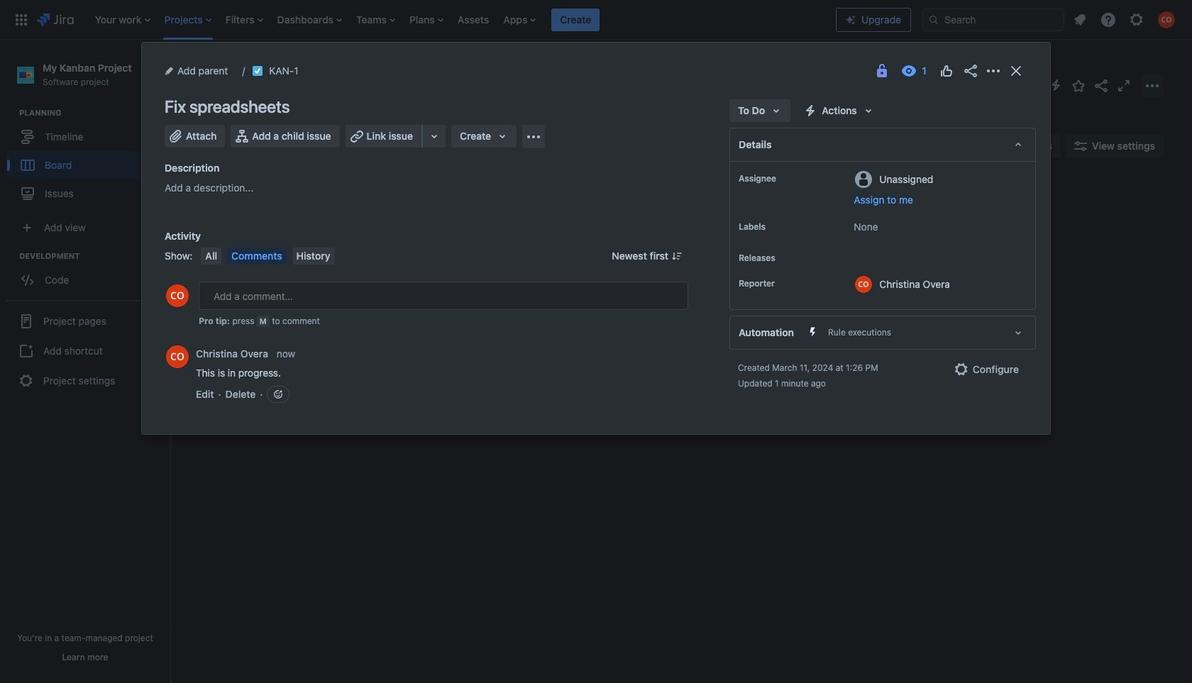 Task type: vqa. For each thing, say whether or not it's contained in the screenshot.
:notebook: icon
no



Task type: describe. For each thing, give the bounding box(es) containing it.
primary element
[[9, 0, 836, 39]]

Search this board text field
[[199, 133, 266, 159]]

copy link to issue image
[[296, 65, 307, 76]]

close image
[[1008, 62, 1025, 80]]

add people image
[[349, 138, 366, 155]]

assignee pin to top. only you can see pinned fields. image
[[779, 173, 791, 185]]

labels pin to top. only you can see pinned fields. image
[[769, 221, 780, 233]]

4 list item from the left
[[273, 0, 346, 39]]

8 list item from the left
[[552, 0, 600, 39]]

0 vertical spatial task image
[[252, 65, 264, 77]]

sidebar element
[[0, 40, 170, 684]]

1 horizontal spatial list
[[1068, 7, 1184, 32]]

Add a comment… field
[[199, 282, 689, 310]]

link web pages and more image
[[426, 128, 443, 145]]

6 list item from the left
[[405, 0, 448, 39]]

5 list item from the left
[[352, 0, 400, 39]]

add app image
[[525, 128, 542, 145]]

0 vertical spatial group
[[7, 107, 170, 212]]

automation element
[[730, 316, 1036, 350]]

1 vertical spatial group
[[7, 251, 170, 299]]

star kan board image
[[1070, 77, 1088, 94]]

1 vertical spatial task image
[[211, 257, 222, 268]]



Task type: locate. For each thing, give the bounding box(es) containing it.
list item
[[91, 0, 154, 39], [160, 0, 216, 39], [221, 0, 267, 39], [273, 0, 346, 39], [352, 0, 400, 39], [405, 0, 448, 39], [499, 0, 540, 39], [552, 0, 600, 39]]

1 list item from the left
[[91, 0, 154, 39]]

list
[[88, 0, 836, 39], [1068, 7, 1184, 32]]

0 horizontal spatial task image
[[211, 257, 222, 268]]

7 list item from the left
[[499, 0, 540, 39]]

menu bar
[[198, 248, 338, 265]]

2 heading from the top
[[19, 251, 170, 262]]

None search field
[[923, 8, 1065, 31]]

vote options: no one has voted for this issue yet. image
[[938, 62, 955, 80]]

1 horizontal spatial task image
[[252, 65, 264, 77]]

add reaction image
[[273, 389, 284, 400]]

banner
[[0, 0, 1193, 40]]

more information about christina overa image
[[166, 346, 189, 368]]

2 vertical spatial group
[[6, 300, 165, 401]]

details element
[[730, 128, 1036, 162]]

0 horizontal spatial list
[[88, 0, 836, 39]]

jira image
[[37, 11, 74, 28], [37, 11, 74, 28]]

reporter pin to top. only you can see pinned fields. image
[[778, 278, 789, 290]]

heading
[[19, 107, 170, 119], [19, 251, 170, 262]]

enter full screen image
[[1116, 77, 1133, 94]]

1 vertical spatial heading
[[19, 251, 170, 262]]

dialog
[[142, 43, 1051, 434]]

3 list item from the left
[[221, 0, 267, 39]]

group
[[7, 107, 170, 212], [7, 251, 170, 299], [6, 300, 165, 401]]

1 heading from the top
[[19, 107, 170, 119]]

0 vertical spatial heading
[[19, 107, 170, 119]]

search image
[[929, 14, 940, 25]]

Search field
[[923, 8, 1065, 31]]

task image
[[252, 65, 264, 77], [211, 257, 222, 268]]

actions image
[[985, 62, 1002, 80]]

2 list item from the left
[[160, 0, 216, 39]]



